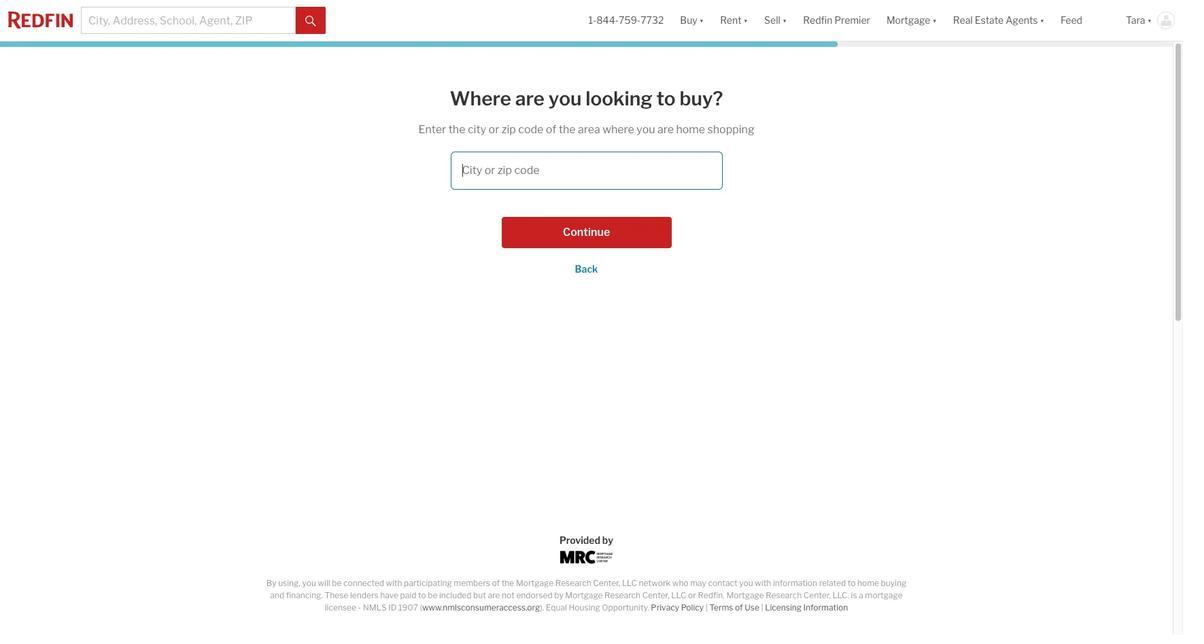 Task type: vqa. For each thing, say whether or not it's contained in the screenshot.
Murfreesboro in the Mobile houses for rent Montgomery houses for rent Murfreesboro houses for rent Nashville houses for rent Orlando houses for rent Pensacola houses for rent Phoenix houses for rent Port Saint Lucie houses for rent Portland houses for rent Raleigh houses for rent Reno houses for rent Richmond houses for rent Riverside houses for rent Roanoke houses for rent Sacramento houses for rent Saint Petersburg houses for rent
no



Task type: describe. For each thing, give the bounding box(es) containing it.
real
[[954, 15, 973, 26]]

1 with from the left
[[386, 578, 402, 589]]

buy
[[681, 15, 698, 26]]

is
[[852, 591, 858, 601]]

area
[[578, 123, 601, 136]]

and
[[270, 591, 285, 601]]

may
[[691, 578, 707, 589]]

1-
[[589, 15, 597, 26]]

terms of use link
[[710, 603, 760, 613]]

these
[[325, 591, 349, 601]]

by inside by using, you will be connected with participating members of the mortgage research center, llc network who may contact you with information related to home buying and financing. these lenders have paid to be included but are not endorsed by mortgage research center, llc or redfin. mortgage research center, llc. is a mortgage licensee - nmls id 1907 (
[[555, 591, 564, 601]]

2 | from the left
[[762, 603, 764, 613]]

0 vertical spatial be
[[332, 578, 342, 589]]

759-
[[619, 15, 641, 26]]

enter the city or zip code of the area where you are home shopping
[[419, 123, 755, 136]]

www.nmlsconsumeraccess.org link
[[422, 603, 540, 613]]

or inside by using, you will be connected with participating members of the mortgage research center, llc network who may contact you with information related to home buying and financing. these lenders have paid to be included but are not endorsed by mortgage research center, llc or redfin. mortgage research center, llc. is a mortgage licensee - nmls id 1907 (
[[689, 591, 697, 601]]

▾ for tara ▾
[[1148, 15, 1153, 26]]

0 vertical spatial llc
[[622, 578, 638, 589]]

real estate agents ▾
[[954, 15, 1045, 26]]

to buy?
[[657, 87, 724, 110]]

equal
[[546, 603, 567, 613]]

llc.
[[833, 591, 850, 601]]

city
[[468, 123, 487, 136]]

buy ▾ button
[[672, 0, 712, 41]]

who
[[673, 578, 689, 589]]

redfin.
[[698, 591, 725, 601]]

2 with from the left
[[755, 578, 772, 589]]

terms
[[710, 603, 734, 613]]

back button
[[575, 263, 598, 275]]

estate
[[975, 15, 1004, 26]]

nmls
[[363, 603, 387, 613]]

of for members
[[492, 578, 500, 589]]

feed button
[[1053, 0, 1119, 41]]

privacy policy link
[[651, 603, 704, 613]]

zip
[[502, 123, 516, 136]]

paid
[[400, 591, 417, 601]]

buy ▾ button
[[681, 0, 704, 41]]

using,
[[278, 578, 301, 589]]

0 horizontal spatial the
[[449, 123, 466, 136]]

continue button
[[502, 217, 672, 248]]

0 vertical spatial to
[[848, 578, 856, 589]]

redfin premier button
[[796, 0, 879, 41]]

a
[[859, 591, 864, 601]]

housing
[[569, 603, 601, 613]]

▾ for buy ▾
[[700, 15, 704, 26]]

related
[[820, 578, 847, 589]]

mortgage ▾ button
[[887, 0, 937, 41]]

lenders
[[350, 591, 379, 601]]

information
[[774, 578, 818, 589]]

financing.
[[286, 591, 323, 601]]

by
[[267, 578, 277, 589]]

mortgage research center image
[[560, 551, 613, 564]]

rent
[[721, 15, 742, 26]]

participating
[[404, 578, 452, 589]]

endorsed
[[517, 591, 553, 601]]

home shopping
[[677, 123, 755, 136]]

where are you looking to buy?
[[450, 87, 724, 110]]

1-844-759-7732
[[589, 15, 664, 26]]

2 horizontal spatial research
[[766, 591, 802, 601]]

looking
[[586, 87, 653, 110]]

not
[[502, 591, 515, 601]]

mortgage
[[866, 591, 903, 601]]

back
[[575, 263, 598, 275]]

sell
[[765, 15, 781, 26]]

submit search image
[[305, 15, 316, 26]]

policy
[[682, 603, 704, 613]]

of for terms
[[736, 603, 743, 613]]

licensee
[[325, 603, 357, 613]]

network
[[639, 578, 671, 589]]

premier
[[835, 15, 871, 26]]

tara
[[1127, 15, 1146, 26]]

contact
[[709, 578, 738, 589]]

but
[[474, 591, 486, 601]]

844-
[[597, 15, 619, 26]]

buying
[[882, 578, 907, 589]]

0 vertical spatial are
[[516, 87, 545, 110]]



Task type: locate. For each thing, give the bounding box(es) containing it.
of right code
[[546, 123, 557, 136]]

mortgage up use
[[727, 591, 765, 601]]

mortgage up endorsed
[[516, 578, 554, 589]]

of inside by using, you will be connected with participating members of the mortgage research center, llc network who may contact you with information related to home buying and financing. these lenders have paid to be included but are not endorsed by mortgage research center, llc or redfin. mortgage research center, llc. is a mortgage licensee - nmls id 1907 (
[[492, 578, 500, 589]]

1-844-759-7732 link
[[589, 15, 664, 26]]

1 horizontal spatial be
[[428, 591, 438, 601]]

by using, you will be connected with participating members of the mortgage research center, llc network who may contact you with information related to home buying and financing. these lenders have paid to be included but are not endorsed by mortgage research center, llc or redfin. mortgage research center, llc. is a mortgage licensee - nmls id 1907 (
[[267, 578, 907, 613]]

0 horizontal spatial be
[[332, 578, 342, 589]]

2 vertical spatial of
[[736, 603, 743, 613]]

privacy
[[651, 603, 680, 613]]

be
[[332, 578, 342, 589], [428, 591, 438, 601]]

connected
[[344, 578, 384, 589]]

▾ inside rent ▾ dropdown button
[[744, 15, 748, 26]]

0 horizontal spatial research
[[556, 578, 592, 589]]

of left use
[[736, 603, 743, 613]]

agents
[[1006, 15, 1039, 26]]

3 ▾ from the left
[[783, 15, 787, 26]]

provided
[[560, 535, 601, 546]]

mortgage
[[887, 15, 931, 26], [516, 578, 554, 589], [566, 591, 603, 601], [727, 591, 765, 601]]

▾ right sell
[[783, 15, 787, 26]]

▾ inside mortgage ▾ dropdown button
[[933, 15, 937, 26]]

will
[[318, 578, 330, 589]]

are left not
[[488, 591, 500, 601]]

1 vertical spatial be
[[428, 591, 438, 601]]

have
[[381, 591, 399, 601]]

1 vertical spatial to
[[418, 591, 426, 601]]

you right where
[[637, 123, 656, 136]]

to
[[848, 578, 856, 589], [418, 591, 426, 601]]

the
[[449, 123, 466, 136], [559, 123, 576, 136], [502, 578, 515, 589]]

mortgage ▾ button
[[879, 0, 946, 41]]

2 horizontal spatial are
[[658, 123, 674, 136]]

1 vertical spatial or
[[689, 591, 697, 601]]

to up (
[[418, 591, 426, 601]]

City, Address, School, Agent, ZIP search field
[[81, 7, 296, 34]]

2 ▾ from the left
[[744, 15, 748, 26]]

continue
[[563, 226, 611, 239]]

▾ inside real estate agents ▾ 'link'
[[1041, 15, 1045, 26]]

rent ▾ button
[[712, 0, 757, 41]]

feed
[[1061, 15, 1083, 26]]

you up financing.
[[302, 578, 316, 589]]

of right the members on the bottom of page
[[492, 578, 500, 589]]

members
[[454, 578, 491, 589]]

are up code
[[516, 87, 545, 110]]

are
[[516, 87, 545, 110], [658, 123, 674, 136], [488, 591, 500, 601]]

1 ▾ from the left
[[700, 15, 704, 26]]

▾ right the tara
[[1148, 15, 1153, 26]]

1 horizontal spatial the
[[502, 578, 515, 589]]

center, up information
[[804, 591, 831, 601]]

1907
[[399, 603, 418, 613]]

1 vertical spatial are
[[658, 123, 674, 136]]

rent ▾ button
[[721, 0, 748, 41]]

you up enter the city or zip code of the area where you are home shopping
[[549, 87, 582, 110]]

the left the "city" in the left top of the page
[[449, 123, 466, 136]]

▾ for rent ▾
[[744, 15, 748, 26]]

1 | from the left
[[706, 603, 708, 613]]

use
[[745, 603, 760, 613]]

7732
[[641, 15, 664, 26]]

1 horizontal spatial center,
[[643, 591, 670, 601]]

buy ▾
[[681, 15, 704, 26]]

0 horizontal spatial center,
[[593, 578, 621, 589]]

▾ right buy
[[700, 15, 704, 26]]

mortgage ▾
[[887, 15, 937, 26]]

llc up privacy policy link
[[672, 591, 687, 601]]

where
[[603, 123, 635, 136]]

where
[[450, 87, 512, 110]]

center,
[[593, 578, 621, 589], [643, 591, 670, 601], [804, 591, 831, 601]]

www.nmlsconsumeraccess.org
[[422, 603, 540, 613]]

1 horizontal spatial |
[[762, 603, 764, 613]]

are inside by using, you will be connected with participating members of the mortgage research center, llc network who may contact you with information related to home buying and financing. these lenders have paid to be included but are not endorsed by mortgage research center, llc or redfin. mortgage research center, llc. is a mortgage licensee - nmls id 1907 (
[[488, 591, 500, 601]]

by up equal
[[555, 591, 564, 601]]

enter
[[419, 123, 447, 136]]

5 ▾ from the left
[[1041, 15, 1045, 26]]

the inside by using, you will be connected with participating members of the mortgage research center, llc network who may contact you with information related to home buying and financing. these lenders have paid to be included but are not endorsed by mortgage research center, llc or redfin. mortgage research center, llc. is a mortgage licensee - nmls id 1907 (
[[502, 578, 515, 589]]

0 vertical spatial by
[[603, 535, 614, 546]]

with up have
[[386, 578, 402, 589]]

0 horizontal spatial by
[[555, 591, 564, 601]]

mortgage left real
[[887, 15, 931, 26]]

1 horizontal spatial with
[[755, 578, 772, 589]]

of
[[546, 123, 557, 136], [492, 578, 500, 589], [736, 603, 743, 613]]

www.nmlsconsumeraccess.org ). equal housing opportunity. privacy policy | terms of use | licensing information
[[422, 603, 849, 613]]

▾
[[700, 15, 704, 26], [744, 15, 748, 26], [783, 15, 787, 26], [933, 15, 937, 26], [1041, 15, 1045, 26], [1148, 15, 1153, 26]]

mortgage inside dropdown button
[[887, 15, 931, 26]]

0 horizontal spatial llc
[[622, 578, 638, 589]]

the up not
[[502, 578, 515, 589]]

research up opportunity.
[[605, 591, 641, 601]]

research
[[556, 578, 592, 589], [605, 591, 641, 601], [766, 591, 802, 601]]

redfin
[[804, 15, 833, 26]]

sell ▾ button
[[757, 0, 796, 41]]

sell ▾
[[765, 15, 787, 26]]

0 horizontal spatial with
[[386, 578, 402, 589]]

Where are you looking to buy? text field
[[451, 151, 723, 190]]

2 horizontal spatial center,
[[804, 591, 831, 601]]

| down the redfin.
[[706, 603, 708, 613]]

redfin premier
[[804, 15, 871, 26]]

research up housing
[[556, 578, 592, 589]]

).
[[540, 603, 544, 613]]

with
[[386, 578, 402, 589], [755, 578, 772, 589]]

are down to buy?
[[658, 123, 674, 136]]

▾ inside buy ▾ dropdown button
[[700, 15, 704, 26]]

licensing
[[766, 603, 802, 613]]

0 horizontal spatial are
[[488, 591, 500, 601]]

by up mortgage research center image
[[603, 535, 614, 546]]

research up "licensing"
[[766, 591, 802, 601]]

(
[[420, 603, 422, 613]]

-
[[358, 603, 361, 613]]

included
[[440, 591, 472, 601]]

provided by
[[560, 535, 614, 546]]

0 horizontal spatial |
[[706, 603, 708, 613]]

2 horizontal spatial the
[[559, 123, 576, 136]]

▾ for sell ▾
[[783, 15, 787, 26]]

rent ▾
[[721, 15, 748, 26]]

4 ▾ from the left
[[933, 15, 937, 26]]

to up is
[[848, 578, 856, 589]]

0 horizontal spatial to
[[418, 591, 426, 601]]

or left zip
[[489, 123, 500, 136]]

0 vertical spatial of
[[546, 123, 557, 136]]

mortgage up housing
[[566, 591, 603, 601]]

1 horizontal spatial or
[[689, 591, 697, 601]]

be down participating
[[428, 591, 438, 601]]

home
[[858, 578, 880, 589]]

you
[[549, 87, 582, 110], [637, 123, 656, 136], [302, 578, 316, 589], [740, 578, 754, 589]]

0 horizontal spatial of
[[492, 578, 500, 589]]

1 horizontal spatial llc
[[672, 591, 687, 601]]

0 vertical spatial or
[[489, 123, 500, 136]]

2 horizontal spatial of
[[736, 603, 743, 613]]

the left "area"
[[559, 123, 576, 136]]

be up these
[[332, 578, 342, 589]]

1 vertical spatial by
[[555, 591, 564, 601]]

id
[[389, 603, 397, 613]]

you right contact
[[740, 578, 754, 589]]

llc
[[622, 578, 638, 589], [672, 591, 687, 601]]

code
[[519, 123, 544, 136]]

center, up opportunity.
[[593, 578, 621, 589]]

real estate agents ▾ link
[[954, 0, 1045, 41]]

llc up opportunity.
[[622, 578, 638, 589]]

or
[[489, 123, 500, 136], [689, 591, 697, 601]]

▾ right agents
[[1041, 15, 1045, 26]]

0 horizontal spatial or
[[489, 123, 500, 136]]

licensing information link
[[766, 603, 849, 613]]

with up use
[[755, 578, 772, 589]]

1 horizontal spatial are
[[516, 87, 545, 110]]

6 ▾ from the left
[[1148, 15, 1153, 26]]

1 horizontal spatial of
[[546, 123, 557, 136]]

2 vertical spatial are
[[488, 591, 500, 601]]

1 vertical spatial llc
[[672, 591, 687, 601]]

▾ inside sell ▾ dropdown button
[[783, 15, 787, 26]]

1 vertical spatial of
[[492, 578, 500, 589]]

tara ▾
[[1127, 15, 1153, 26]]

1 horizontal spatial research
[[605, 591, 641, 601]]

▾ left real
[[933, 15, 937, 26]]

▾ right rent in the top of the page
[[744, 15, 748, 26]]

| right use
[[762, 603, 764, 613]]

information
[[804, 603, 849, 613]]

center, down the network
[[643, 591, 670, 601]]

1 horizontal spatial to
[[848, 578, 856, 589]]

real estate agents ▾ button
[[946, 0, 1053, 41]]

1 horizontal spatial by
[[603, 535, 614, 546]]

opportunity.
[[602, 603, 650, 613]]

or up policy
[[689, 591, 697, 601]]

▾ for mortgage ▾
[[933, 15, 937, 26]]



